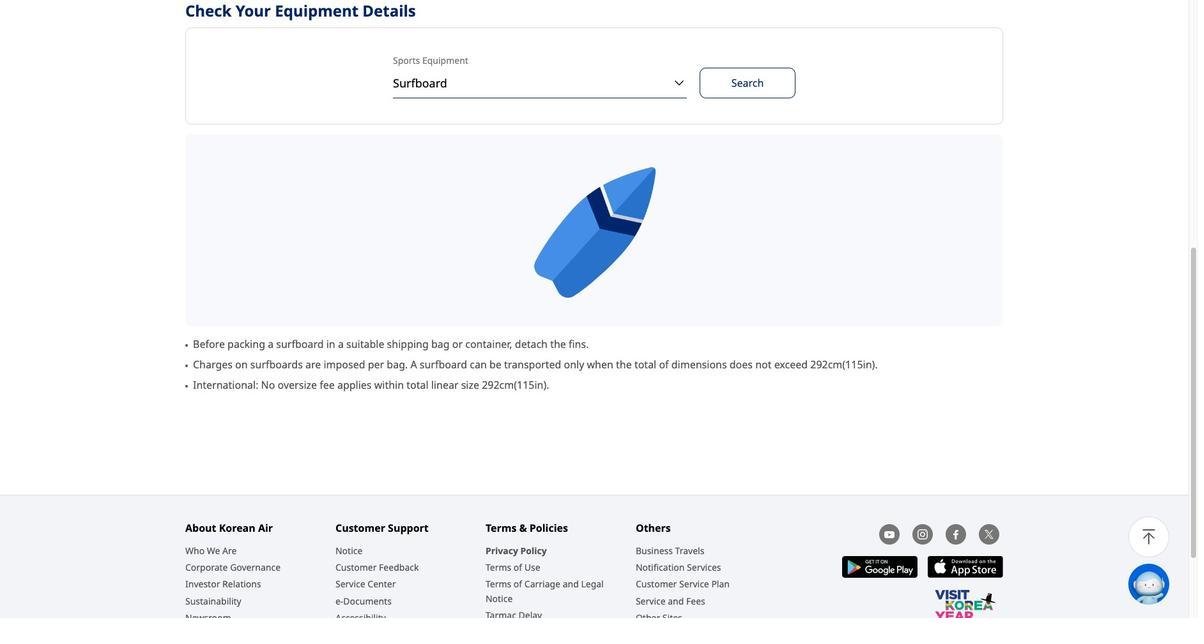 Task type: describe. For each thing, give the bounding box(es) containing it.
your
[[236, 0, 271, 21]]

and for service
[[668, 595, 684, 608]]

size
[[461, 379, 479, 393]]

of inside 'before packing a surfboard in a suitable shipping bag or container, detach the fins. charges on surfboards are imposed per bag. a surfboard can be transported only when the total of dimensions does not exceed 292cm(115in). international: no oversize fee applies within total linear size 292cm(115in).'
[[659, 358, 669, 372]]

no
[[261, 379, 275, 393]]

2 vertical spatial of
[[514, 579, 522, 591]]

not
[[756, 358, 772, 372]]

notification services link
[[636, 561, 721, 576]]

search
[[732, 76, 764, 90]]

carriage
[[525, 579, 561, 591]]

chat w link
[[1129, 564, 1198, 605]]

w
[[1191, 579, 1198, 591]]

0 horizontal spatial the
[[550, 338, 566, 352]]

about
[[185, 522, 216, 536]]

visit korea year 2023 to 2024 image
[[934, 590, 998, 619]]

customer inside business travels notification services customer service plan service and fees
[[636, 579, 677, 591]]

customer support
[[336, 522, 429, 536]]

3 terms from the top
[[486, 579, 511, 591]]

others
[[636, 522, 671, 536]]

business
[[636, 545, 673, 558]]

before
[[193, 338, 225, 352]]

support
[[388, 522, 429, 536]]

2 horizontal spatial service
[[679, 579, 709, 591]]

service inside notice customer feedback service center e-documents
[[336, 579, 365, 591]]

download on the app store image
[[928, 557, 1004, 579]]

privacy policy terms of use terms of carriage and legal notice
[[486, 545, 604, 605]]

about korean air
[[185, 522, 273, 536]]

who we are corporate governance investor relations sustainability
[[185, 545, 281, 608]]

0 vertical spatial customer
[[336, 522, 385, 536]]

a
[[411, 358, 417, 372]]

shipping
[[387, 338, 429, 352]]

notice link
[[336, 545, 363, 559]]

1 vertical spatial surfboard
[[420, 358, 467, 372]]

feedback
[[379, 562, 419, 574]]

air
[[258, 522, 273, 536]]

korean
[[219, 522, 256, 536]]

surfboards
[[250, 358, 303, 372]]

transported
[[504, 358, 561, 372]]

and for carriage
[[563, 579, 579, 591]]

terms & policies
[[486, 522, 568, 536]]

details
[[363, 0, 416, 21]]

get it on google play image
[[842, 557, 918, 579]]

2 a from the left
[[338, 338, 344, 352]]

0 vertical spatial surfboard
[[276, 338, 324, 352]]

detach
[[515, 338, 548, 352]]

oversize
[[278, 379, 317, 393]]

privacy
[[486, 545, 518, 558]]

e-
[[336, 595, 343, 608]]

exceed
[[774, 358, 808, 372]]

1 horizontal spatial equipment
[[422, 54, 468, 67]]

0 vertical spatial 292cm(115in).
[[811, 358, 878, 372]]

fees
[[686, 595, 706, 608]]

legal
[[581, 579, 604, 591]]

chat
[[1170, 579, 1189, 591]]

center
[[368, 579, 396, 591]]

are
[[222, 545, 237, 558]]

packing
[[228, 338, 265, 352]]

international:
[[193, 379, 259, 393]]

who
[[185, 545, 205, 558]]

bag
[[431, 338, 450, 352]]

when
[[587, 358, 614, 372]]

corporate
[[185, 562, 228, 574]]

does
[[730, 358, 753, 372]]

investor
[[185, 579, 220, 591]]

e-documents link
[[336, 595, 392, 609]]

sports
[[393, 54, 420, 67]]

services
[[687, 562, 721, 574]]

terms of carriage and legal notice link
[[486, 578, 630, 606]]

search button
[[700, 68, 796, 99]]

chat w
[[1170, 579, 1198, 591]]

relations
[[222, 579, 261, 591]]

1 a from the left
[[268, 338, 274, 352]]

suitable
[[346, 338, 384, 352]]

privacy policy link
[[486, 545, 547, 559]]

sustainability
[[185, 595, 241, 608]]

be
[[490, 358, 502, 372]]

fins.
[[569, 338, 589, 352]]

documents
[[343, 595, 392, 608]]



Task type: locate. For each thing, give the bounding box(es) containing it.
within
[[374, 379, 404, 393]]

292cm(115in). right exceed
[[811, 358, 878, 372]]

service down notification
[[636, 595, 666, 608]]

sustainability link
[[185, 595, 241, 609]]

corporate governance link
[[185, 561, 281, 576]]

0 horizontal spatial total
[[407, 379, 429, 393]]

1 vertical spatial of
[[514, 562, 522, 574]]

1 horizontal spatial and
[[668, 595, 684, 608]]

0 horizontal spatial equipment
[[275, 0, 359, 21]]

1 horizontal spatial the
[[616, 358, 632, 372]]

equipment
[[275, 0, 359, 21], [422, 54, 468, 67]]

2 vertical spatial terms
[[486, 579, 511, 591]]

292cm(115in).
[[811, 358, 878, 372], [482, 379, 549, 393]]

who we are link
[[185, 545, 237, 559]]

0 horizontal spatial a
[[268, 338, 274, 352]]

equipment right your
[[275, 0, 359, 21]]

use
[[525, 562, 541, 574]]

1 vertical spatial notice
[[486, 593, 513, 605]]

0 horizontal spatial surfboard
[[276, 338, 324, 352]]

customer inside notice customer feedback service center e-documents
[[336, 562, 377, 574]]

policy
[[521, 545, 547, 558]]

1 vertical spatial 292cm(115in).
[[482, 379, 549, 393]]

fee
[[320, 379, 335, 393]]

customer up the notice link
[[336, 522, 385, 536]]

and down customer service plan 'link'
[[668, 595, 684, 608]]

the
[[550, 338, 566, 352], [616, 358, 632, 372]]

1 horizontal spatial total
[[635, 358, 657, 372]]

customer feedback link
[[336, 561, 419, 576]]

notification
[[636, 562, 685, 574]]

1 horizontal spatial 292cm(115in).
[[811, 358, 878, 372]]

service center link
[[336, 578, 396, 592]]

terms down 'privacy'
[[486, 562, 511, 574]]

the left fins.
[[550, 338, 566, 352]]

per
[[368, 358, 384, 372]]

linear
[[431, 379, 459, 393]]

business travels notification services customer service plan service and fees
[[636, 545, 730, 608]]

terms down terms of use link
[[486, 579, 511, 591]]

surfboard
[[276, 338, 324, 352], [420, 358, 467, 372]]

terms
[[486, 522, 517, 536], [486, 562, 511, 574], [486, 579, 511, 591]]

of left use
[[514, 562, 522, 574]]

are
[[305, 358, 321, 372]]

check
[[185, 0, 232, 21]]

0 vertical spatial the
[[550, 338, 566, 352]]

292cm(115in). down 'transported'
[[482, 379, 549, 393]]

1 vertical spatial and
[[668, 595, 684, 608]]

the right when
[[616, 358, 632, 372]]

1 vertical spatial the
[[616, 358, 632, 372]]

notice inside notice customer feedback service center e-documents
[[336, 545, 363, 558]]

a
[[268, 338, 274, 352], [338, 338, 344, 352]]

of left dimensions
[[659, 358, 669, 372]]

and inside business travels notification services customer service plan service and fees
[[668, 595, 684, 608]]

plan
[[712, 579, 730, 591]]

1 horizontal spatial service
[[636, 595, 666, 608]]

surfboard up linear
[[420, 358, 467, 372]]

business travels link
[[636, 545, 705, 559]]

2 terms from the top
[[486, 562, 511, 574]]

imposed
[[324, 358, 365, 372]]

container,
[[465, 338, 512, 352]]

notice down terms of use link
[[486, 593, 513, 605]]

policies
[[530, 522, 568, 536]]

notice inside privacy policy terms of use terms of carriage and legal notice
[[486, 593, 513, 605]]

investor relations link
[[185, 578, 261, 592]]

a up surfboards
[[268, 338, 274, 352]]

charges
[[193, 358, 233, 372]]

customer down notification
[[636, 579, 677, 591]]

notice customer feedback service center e-documents
[[336, 545, 419, 608]]

only
[[564, 358, 584, 372]]

check your equipment details
[[185, 0, 416, 21]]

0 vertical spatial total
[[635, 358, 657, 372]]

1 horizontal spatial notice
[[486, 593, 513, 605]]

before packing a surfboard in a suitable shipping bag or container, detach the fins. charges on surfboards are imposed per bag. a surfboard can be transported only when the total of dimensions does not exceed 292cm(115in). international: no oversize fee applies within total linear size 292cm(115in).
[[193, 338, 878, 393]]

service up e-
[[336, 579, 365, 591]]

notice
[[336, 545, 363, 558], [486, 593, 513, 605]]

1 horizontal spatial a
[[338, 338, 344, 352]]

2 vertical spatial customer
[[636, 579, 677, 591]]

0 vertical spatial of
[[659, 358, 669, 372]]

service and fees link
[[636, 595, 706, 609]]

can
[[470, 358, 487, 372]]

1 vertical spatial customer
[[336, 562, 377, 574]]

0 horizontal spatial 292cm(115in).
[[482, 379, 549, 393]]

dimensions
[[672, 358, 727, 372]]

1 terms from the top
[[486, 522, 517, 536]]

terms left "&"
[[486, 522, 517, 536]]

1 horizontal spatial surfboard
[[420, 358, 467, 372]]

travels
[[675, 545, 705, 558]]

sports equipment
[[393, 54, 468, 67]]

0 horizontal spatial service
[[336, 579, 365, 591]]

governance
[[230, 562, 281, 574]]

applies
[[337, 379, 372, 393]]

1 vertical spatial terms
[[486, 562, 511, 574]]

surfboard up are
[[276, 338, 324, 352]]

and inside privacy policy terms of use terms of carriage and legal notice
[[563, 579, 579, 591]]

total
[[635, 358, 657, 372], [407, 379, 429, 393]]

total down a
[[407, 379, 429, 393]]

in
[[326, 338, 335, 352]]

0 vertical spatial notice
[[336, 545, 363, 558]]

equipment right sports
[[422, 54, 468, 67]]

terms of use link
[[486, 561, 541, 576]]

notice up customer feedback link
[[336, 545, 363, 558]]

a right "in"
[[338, 338, 344, 352]]

service up fees
[[679, 579, 709, 591]]

0 horizontal spatial notice
[[336, 545, 363, 558]]

bag.
[[387, 358, 408, 372]]

and left legal
[[563, 579, 579, 591]]

0 vertical spatial terms
[[486, 522, 517, 536]]

or
[[452, 338, 463, 352]]

total right when
[[635, 358, 657, 372]]

0 vertical spatial and
[[563, 579, 579, 591]]

&
[[519, 522, 527, 536]]

service
[[336, 579, 365, 591], [679, 579, 709, 591], [636, 595, 666, 608]]

0 horizontal spatial and
[[563, 579, 579, 591]]

we
[[207, 545, 220, 558]]

customer service plan link
[[636, 578, 730, 592]]

on
[[235, 358, 248, 372]]

0 vertical spatial equipment
[[275, 0, 359, 21]]

1 vertical spatial equipment
[[422, 54, 468, 67]]

of down terms of use link
[[514, 579, 522, 591]]

customer down the notice link
[[336, 562, 377, 574]]

customer
[[336, 522, 385, 536], [336, 562, 377, 574], [636, 579, 677, 591]]

1 vertical spatial total
[[407, 379, 429, 393]]



Task type: vqa. For each thing, say whether or not it's contained in the screenshot.
TYPES OF FLIGHT STATUS group
no



